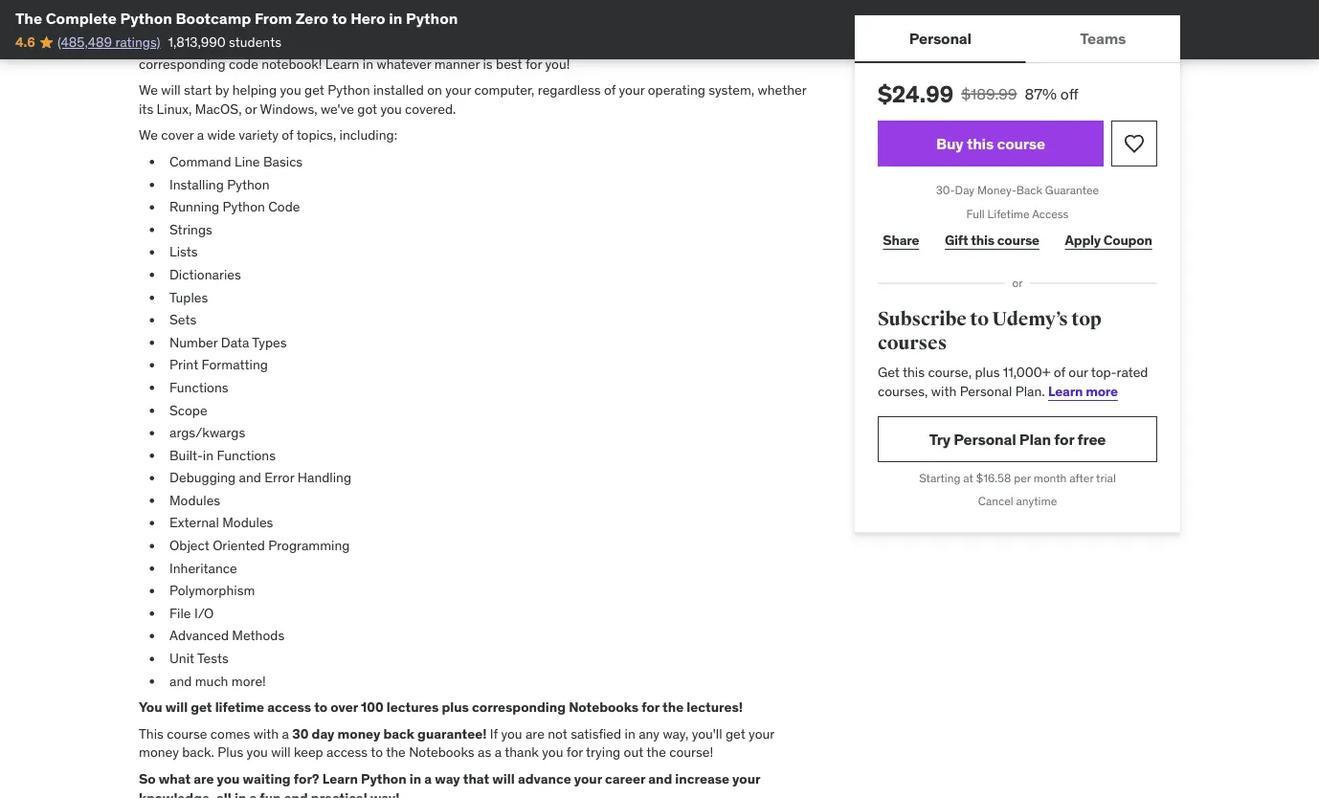 Task type: describe. For each thing, give the bounding box(es) containing it.
learn inside so what are you waiting for? learn python in a way that will advance your career and increase your knowledge, all in a fun and practical way!
[[322, 771, 358, 789]]

your right increase
[[733, 771, 761, 789]]

access inside learn how to use python for real-world tasks, such as working with pdf files, sending emails, reading excel files, scraping websites for informations, working with image files, and much more! this course will teach you python in a practical manner, with every lecture comes a full coding screencast and a corresponding code notebook! learn in whatever manner is best for you! we will start by helping you get python installed on your computer, regardless of your operating system, whether its linux, macos, or windows, we've got you covered. we cover a wide variety of topics, including: command line basics installing python running python code strings lists dictionaries tuples sets number data types print formatting functions scope args/kwargs built-in functions debugging and error handling modules external modules object oriented programming inheritance polymorphism file i/o advanced methods unit tests and much more! you will get lifetime access to over 100 lectures plus corresponding notebooks for the lectures!
[[267, 700, 311, 717]]

personal inside get this course, plus 11,000+ of our top-rated courses, with personal plan.
[[960, 383, 1013, 400]]

after
[[1070, 471, 1094, 485]]

try personal plan for free
[[930, 429, 1107, 449]]

to inside the if you are not satisfied in any way, you'll get your money back. plus you will keep access to the notebooks as a thank you for trying out the course!
[[371, 745, 383, 762]]

1 horizontal spatial get
[[305, 82, 325, 99]]

with inside get this course, plus 11,000+ of our top-rated courses, with personal plan.
[[932, 383, 957, 400]]

lists
[[170, 244, 198, 261]]

(485,489
[[57, 33, 112, 51]]

what
[[159, 771, 191, 789]]

(485,489 ratings)
[[57, 33, 160, 51]]

external
[[170, 515, 219, 532]]

the inside learn how to use python for real-world tasks, such as working with pdf files, sending emails, reading excel files, scraping websites for informations, working with image files, and much more! this course will teach you python in a practical manner, with every lecture comes a full coding screencast and a corresponding code notebook! learn in whatever manner is best for you! we will start by helping you get python installed on your computer, regardless of your operating system, whether its linux, macos, or windows, we've got you covered. we cover a wide variety of topics, including: command line basics installing python running python code strings lists dictionaries tuples sets number data types print formatting functions scope args/kwargs built-in functions debugging and error handling modules external modules object oriented programming inheritance polymorphism file i/o advanced methods unit tests and much more! you will get lifetime access to over 100 lectures plus corresponding notebooks for the lectures!
[[663, 700, 684, 717]]

to right zero
[[332, 8, 347, 28]]

you up notebook!
[[270, 37, 291, 54]]

every
[[499, 37, 531, 54]]

1 files, from the left
[[176, 10, 207, 27]]

windows,
[[260, 101, 318, 118]]

unit
[[170, 651, 194, 668]]

for inside the if you are not satisfied in any way, you'll get your money back. plus you will keep access to the notebooks as a thank you for trying out the course!
[[567, 745, 583, 762]]

learn up we've at the left of page
[[326, 55, 360, 73]]

i/o
[[194, 605, 214, 623]]

object
[[170, 538, 210, 555]]

trial
[[1097, 471, 1117, 485]]

got
[[358, 101, 378, 118]]

2 we from the top
[[139, 127, 158, 144]]

reading
[[737, 0, 786, 9]]

args/kwargs
[[170, 425, 245, 442]]

plus inside learn how to use python for real-world tasks, such as working with pdf files, sending emails, reading excel files, scraping websites for informations, working with image files, and much more! this course will teach you python in a practical manner, with every lecture comes a full coding screencast and a corresponding code notebook! learn in whatever manner is best for you! we will start by helping you get python installed on your computer, regardless of your operating system, whether its linux, macos, or windows, we've got you covered. we cover a wide variety of topics, including: command line basics installing python running python code strings lists dictionaries tuples sets number data types print formatting functions scope args/kwargs built-in functions debugging and error handling modules external modules object oriented programming inheritance polymorphism file i/o advanced methods unit tests and much more! you will get lifetime access to over 100 lectures plus corresponding notebooks for the lectures!
[[442, 700, 469, 717]]

a left way
[[425, 771, 432, 789]]

tasks,
[[388, 0, 427, 9]]

will down bootcamp
[[211, 37, 230, 54]]

hero
[[351, 8, 386, 28]]

command
[[170, 153, 231, 171]]

you up windows,
[[280, 82, 301, 99]]

you right "if"
[[501, 726, 523, 743]]

1 horizontal spatial or
[[1013, 276, 1023, 291]]

rated
[[1117, 364, 1149, 381]]

learn down our
[[1049, 383, 1084, 400]]

installed
[[373, 82, 424, 99]]

python up manner,
[[406, 8, 458, 28]]

for left free
[[1055, 429, 1075, 449]]

will right you in the left bottom of the page
[[165, 700, 188, 717]]

gift this course
[[945, 232, 1040, 249]]

linux,
[[157, 101, 192, 118]]

use
[[224, 0, 247, 9]]

in left way
[[410, 771, 422, 789]]

waiting
[[243, 771, 291, 789]]

basics
[[263, 153, 303, 171]]

2 files, from the left
[[571, 10, 602, 27]]

your left operating at the top
[[619, 82, 645, 99]]

students
[[229, 33, 282, 51]]

on
[[427, 82, 442, 99]]

running
[[170, 199, 219, 216]]

learn up excel
[[139, 0, 175, 9]]

you down not
[[542, 745, 564, 762]]

0 horizontal spatial of
[[282, 127, 294, 144]]

course down lifetime
[[998, 232, 1040, 249]]

1 horizontal spatial more!
[[670, 10, 707, 27]]

or inside learn how to use python for real-world tasks, such as working with pdf files, sending emails, reading excel files, scraping websites for informations, working with image files, and much more! this course will teach you python in a practical manner, with every lecture comes a full coding screencast and a corresponding code notebook! learn in whatever manner is best for you! we will start by helping you get python installed on your computer, regardless of your operating system, whether its linux, macos, or windows, we've got you covered. we cover a wide variety of topics, including: command line basics installing python running python code strings lists dictionaries tuples sets number data types print formatting functions scope args/kwargs built-in functions debugging and error handling modules external modules object oriented programming inheritance polymorphism file i/o advanced methods unit tests and much more! you will get lifetime access to over 100 lectures plus corresponding notebooks for the lectures!
[[245, 101, 257, 118]]

pdf
[[567, 0, 594, 9]]

in inside the if you are not satisfied in any way, you'll get your money back. plus you will keep access to the notebooks as a thank you for trying out the course!
[[625, 726, 636, 743]]

in right all
[[235, 790, 246, 799]]

topics,
[[297, 127, 336, 144]]

operating
[[648, 82, 706, 99]]

$16.58
[[977, 471, 1012, 485]]

and down unit on the left of page
[[170, 673, 192, 690]]

keep
[[294, 745, 323, 762]]

python up "websites"
[[250, 0, 295, 9]]

installing
[[170, 176, 224, 193]]

11,000+
[[1004, 364, 1051, 381]]

1,813,990 students
[[168, 33, 282, 51]]

programming
[[268, 538, 350, 555]]

wishlist image
[[1124, 132, 1147, 155]]

month
[[1034, 471, 1067, 485]]

way
[[435, 771, 460, 789]]

lifetime
[[988, 206, 1030, 221]]

personal button
[[855, 15, 1026, 61]]

files,
[[597, 0, 630, 9]]

how
[[177, 0, 205, 9]]

0 horizontal spatial get
[[191, 700, 212, 717]]

a up whether
[[793, 37, 800, 54]]

whether
[[758, 82, 807, 99]]

python up ratings)
[[120, 8, 172, 28]]

day
[[956, 182, 975, 197]]

handling
[[298, 470, 352, 487]]

any
[[639, 726, 660, 743]]

computer,
[[475, 82, 535, 99]]

get this course, plus 11,000+ of our top-rated courses, with personal plan.
[[878, 364, 1149, 400]]

real-
[[319, 0, 349, 9]]

with left 30
[[254, 726, 279, 743]]

0 vertical spatial money
[[338, 726, 381, 743]]

if
[[490, 726, 498, 743]]

course up back. at the bottom left
[[167, 726, 207, 743]]

not
[[548, 726, 568, 743]]

increase
[[676, 771, 730, 789]]

knowledge,
[[139, 790, 214, 799]]

guarantee!
[[418, 726, 487, 743]]

100
[[361, 700, 384, 717]]

course!
[[670, 745, 714, 762]]

world
[[349, 0, 385, 9]]

for left you!
[[526, 55, 542, 73]]

0 vertical spatial functions
[[170, 379, 229, 397]]

ratings)
[[115, 33, 160, 51]]

free
[[1078, 429, 1107, 449]]

will inside the if you are not satisfied in any way, you'll get your money back. plus you will keep access to the notebooks as a thank you for trying out the course!
[[271, 745, 291, 762]]

in down hero in the left of the page
[[340, 37, 351, 54]]

system,
[[709, 82, 755, 99]]

whatever
[[377, 55, 431, 73]]

tab list containing personal
[[855, 15, 1181, 63]]

2 this from the top
[[139, 726, 164, 743]]

inheritance
[[170, 560, 237, 577]]

built-
[[170, 447, 203, 464]]

the
[[15, 8, 42, 28]]

and right career on the left bottom
[[649, 771, 673, 789]]

a left fun
[[249, 790, 257, 799]]

notebooks inside the if you are not satisfied in any way, you'll get your money back. plus you will keep access to the notebooks as a thank you for trying out the course!
[[409, 745, 475, 762]]

anytime
[[1017, 494, 1058, 509]]

you right plus on the left of page
[[247, 745, 268, 762]]

this for get
[[903, 364, 925, 381]]

lectures
[[387, 700, 439, 717]]

apply coupon button
[[1061, 222, 1158, 260]]

subscribe to udemy's top courses
[[878, 307, 1102, 355]]

over
[[331, 700, 358, 717]]

get
[[878, 364, 900, 381]]

so what are you waiting for? learn python in a way that will advance your career and increase your knowledge, all in a fun and practical way!
[[139, 771, 761, 799]]

methods
[[232, 628, 285, 645]]

the down back
[[386, 745, 406, 762]]

1 vertical spatial working
[[441, 10, 494, 27]]

course inside button
[[998, 134, 1046, 153]]

with up every
[[497, 10, 525, 27]]

will inside so what are you waiting for? learn python in a way that will advance your career and increase your knowledge, all in a fun and practical way!
[[493, 771, 515, 789]]

apply coupon
[[1066, 232, 1153, 249]]

this inside learn how to use python for real-world tasks, such as working with pdf files, sending emails, reading excel files, scraping websites for informations, working with image files, and much more! this course will teach you python in a practical manner, with every lecture comes a full coding screencast and a corresponding code notebook! learn in whatever manner is best for you! we will start by helping you get python installed on your computer, regardless of your operating system, whether its linux, macos, or windows, we've got you covered. we cover a wide variety of topics, including: command line basics installing python running python code strings lists dictionaries tuples sets number data types print formatting functions scope args/kwargs built-in functions debugging and error handling modules external modules object oriented programming inheritance polymorphism file i/o advanced methods unit tests and much more! you will get lifetime access to over 100 lectures plus corresponding notebooks for the lectures!
[[139, 37, 164, 54]]

comes inside learn how to use python for real-world tasks, such as working with pdf files, sending emails, reading excel files, scraping websites for informations, working with image files, and much more! this course will teach you python in a practical manner, with every lecture comes a full coding screencast and a corresponding code notebook! learn in whatever manner is best for you! we will start by helping you get python installed on your computer, regardless of your operating system, whether its linux, macos, or windows, we've got you covered. we cover a wide variety of topics, including: command line basics installing python running python code strings lists dictionaries tuples sets number data types print formatting functions scope args/kwargs built-in functions debugging and error handling modules external modules object oriented programming inheritance polymorphism file i/o advanced methods unit tests and much more! you will get lifetime access to over 100 lectures plus corresponding notebooks for the lectures!
[[580, 37, 619, 54]]

$189.99
[[962, 84, 1018, 103]]

access inside the if you are not satisfied in any way, you'll get your money back. plus you will keep access to the notebooks as a thank you for trying out the course!
[[327, 745, 368, 762]]

you inside so what are you waiting for? learn python in a way that will advance your career and increase your knowledge, all in a fun and practical way!
[[217, 771, 240, 789]]

variety
[[239, 127, 279, 144]]

trying
[[586, 745, 621, 762]]

image
[[528, 10, 568, 27]]

tuples
[[170, 289, 208, 306]]

as inside the if you are not satisfied in any way, you'll get your money back. plus you will keep access to the notebooks as a thank you for trying out the course!
[[478, 745, 492, 762]]

scraping
[[210, 10, 268, 27]]

lecture
[[535, 37, 576, 54]]

fun
[[260, 790, 281, 799]]

in left whatever
[[363, 55, 374, 73]]



Task type: vqa. For each thing, say whether or not it's contained in the screenshot.
Careers 'link'
no



Task type: locate. For each thing, give the bounding box(es) containing it.
1 horizontal spatial much
[[632, 10, 667, 27]]

sets
[[170, 312, 197, 329]]

1 horizontal spatial plus
[[975, 364, 1000, 381]]

get up we've at the left of page
[[305, 82, 325, 99]]

is
[[483, 55, 493, 73]]

are left not
[[526, 726, 545, 743]]

you
[[139, 700, 162, 717]]

best
[[496, 55, 523, 73]]

money inside the if you are not satisfied in any way, you'll get your money back. plus you will keep access to the notebooks as a thank you for trying out the course!
[[139, 745, 179, 762]]

learn more link
[[1049, 383, 1119, 400]]

0 horizontal spatial comes
[[211, 726, 250, 743]]

top-
[[1092, 364, 1117, 381]]

0 vertical spatial as
[[463, 0, 478, 9]]

0 vertical spatial much
[[632, 10, 667, 27]]

0 horizontal spatial access
[[267, 700, 311, 717]]

learn
[[139, 0, 175, 9], [326, 55, 360, 73], [1049, 383, 1084, 400], [322, 771, 358, 789]]

back.
[[182, 745, 214, 762]]

covered.
[[405, 101, 456, 118]]

0 horizontal spatial modules
[[170, 492, 220, 510]]

0 vertical spatial are
[[526, 726, 545, 743]]

1 horizontal spatial notebooks
[[569, 700, 639, 717]]

of inside get this course, plus 11,000+ of our top-rated courses, with personal plan.
[[1054, 364, 1066, 381]]

cover
[[161, 127, 194, 144]]

comes up plus on the left of page
[[211, 726, 250, 743]]

personal inside button
[[910, 28, 972, 48]]

as inside learn how to use python for real-world tasks, such as working with pdf files, sending emails, reading excel files, scraping websites for informations, working with image files, and much more! this course will teach you python in a practical manner, with every lecture comes a full coding screencast and a corresponding code notebook! learn in whatever manner is best for you! we will start by helping you get python installed on your computer, regardless of your operating system, whether its linux, macos, or windows, we've got you covered. we cover a wide variety of topics, including: command line basics installing python running python code strings lists dictionaries tuples sets number data types print formatting functions scope args/kwargs built-in functions debugging and error handling modules external modules object oriented programming inheritance polymorphism file i/o advanced methods unit tests and much more! you will get lifetime access to over 100 lectures plus corresponding notebooks for the lectures!
[[463, 0, 478, 9]]

day
[[312, 726, 335, 743]]

you up all
[[217, 771, 240, 789]]

1 vertical spatial access
[[327, 745, 368, 762]]

dictionaries
[[170, 266, 241, 284]]

python down line
[[227, 176, 270, 193]]

from
[[255, 8, 292, 28]]

plus up guarantee!
[[442, 700, 469, 717]]

as right such
[[463, 0, 478, 9]]

notebooks up satisfied
[[569, 700, 639, 717]]

0 vertical spatial get
[[305, 82, 325, 99]]

buy
[[937, 134, 964, 153]]

buy this course button
[[878, 121, 1104, 167]]

share
[[883, 232, 920, 249]]

types
[[252, 334, 287, 351]]

python up way!
[[361, 771, 407, 789]]

courses
[[878, 332, 947, 355]]

strings
[[170, 221, 212, 239]]

excel
[[139, 10, 173, 27]]

a left full
[[623, 37, 630, 54]]

personal up $24.99
[[910, 28, 972, 48]]

plan.
[[1016, 383, 1046, 400]]

a
[[354, 37, 361, 54], [623, 37, 630, 54], [793, 37, 800, 54], [197, 127, 204, 144], [282, 726, 289, 743], [495, 745, 502, 762], [425, 771, 432, 789], [249, 790, 257, 799]]

0 vertical spatial or
[[245, 101, 257, 118]]

a down hero in the left of the page
[[354, 37, 361, 54]]

much down tests
[[195, 673, 228, 690]]

of right regardless
[[604, 82, 616, 99]]

30
[[292, 726, 309, 743]]

macos,
[[195, 101, 242, 118]]

will left 'keep'
[[271, 745, 291, 762]]

get left lifetime
[[191, 700, 212, 717]]

money down 100
[[338, 726, 381, 743]]

2 horizontal spatial of
[[1054, 364, 1066, 381]]

code
[[268, 199, 300, 216]]

0 horizontal spatial or
[[245, 101, 257, 118]]

plus
[[975, 364, 1000, 381], [442, 700, 469, 717]]

you down installed
[[381, 101, 402, 118]]

full
[[967, 206, 985, 221]]

functions up the error
[[217, 447, 276, 464]]

with down course,
[[932, 383, 957, 400]]

this right the gift
[[972, 232, 995, 249]]

to up way!
[[371, 745, 383, 762]]

your down trying
[[574, 771, 602, 789]]

practical inside learn how to use python for real-world tasks, such as working with pdf files, sending emails, reading excel files, scraping websites for informations, working with image files, and much more! this course will teach you python in a practical manner, with every lecture comes a full coding screencast and a corresponding code notebook! learn in whatever manner is best for you! we will start by helping you get python installed on your computer, regardless of your operating system, whether its linux, macos, or windows, we've got you covered. we cover a wide variety of topics, including: command line basics installing python running python code strings lists dictionaries tuples sets number data types print formatting functions scope args/kwargs built-in functions debugging and error handling modules external modules object oriented programming inheritance polymorphism file i/o advanced methods unit tests and much more! you will get lifetime access to over 100 lectures plus corresponding notebooks for the lectures!
[[364, 37, 416, 54]]

0 vertical spatial plus
[[975, 364, 1000, 381]]

1 vertical spatial functions
[[217, 447, 276, 464]]

start
[[184, 82, 212, 99]]

will right that
[[493, 771, 515, 789]]

are for not
[[526, 726, 545, 743]]

to left udemy's
[[971, 307, 989, 331]]

tab list
[[855, 15, 1181, 63]]

informations,
[[352, 10, 438, 27]]

to left use
[[207, 0, 221, 9]]

1 horizontal spatial are
[[526, 726, 545, 743]]

1 vertical spatial more!
[[232, 673, 266, 690]]

data
[[221, 334, 249, 351]]

of down windows,
[[282, 127, 294, 144]]

this down excel
[[139, 37, 164, 54]]

learn how to use python for real-world tasks, such as working with pdf files, sending emails, reading excel files, scraping websites for informations, working with image files, and much more! this course will teach you python in a practical manner, with every lecture comes a full coding screencast and a corresponding code notebook! learn in whatever manner is best for you! we will start by helping you get python installed on your computer, regardless of your operating system, whether its linux, macos, or windows, we've got you covered. we cover a wide variety of topics, including: command line basics installing python running python code strings lists dictionaries tuples sets number data types print formatting functions scope args/kwargs built-in functions debugging and error handling modules external modules object oriented programming inheritance polymorphism file i/o advanced methods unit tests and much more! you will get lifetime access to over 100 lectures plus corresponding notebooks for the lectures!
[[139, 0, 807, 717]]

0 vertical spatial we
[[139, 82, 158, 99]]

you!
[[545, 55, 570, 73]]

full
[[633, 37, 651, 54]]

corresponding
[[139, 55, 226, 73], [472, 700, 566, 717]]

0 horizontal spatial as
[[463, 0, 478, 9]]

1 we from the top
[[139, 82, 158, 99]]

as
[[463, 0, 478, 9], [478, 745, 492, 762]]

and left the error
[[239, 470, 261, 487]]

for up "websites"
[[298, 0, 316, 9]]

modules
[[170, 492, 220, 510], [222, 515, 273, 532]]

for down real-
[[331, 10, 350, 27]]

files, down how
[[176, 10, 207, 27]]

2 vertical spatial personal
[[954, 429, 1017, 449]]

in
[[389, 8, 403, 28], [340, 37, 351, 54], [363, 55, 374, 73], [203, 447, 214, 464], [625, 726, 636, 743], [410, 771, 422, 789], [235, 790, 246, 799]]

0 horizontal spatial corresponding
[[139, 55, 226, 73]]

get inside the if you are not satisfied in any way, you'll get your money back. plus you will keep access to the notebooks as a thank you for trying out the course!
[[726, 726, 746, 743]]

learn more
[[1049, 383, 1119, 400]]

or
[[245, 101, 257, 118], [1013, 276, 1023, 291]]

0 vertical spatial this
[[967, 134, 994, 153]]

1 horizontal spatial corresponding
[[472, 700, 566, 717]]

1 vertical spatial modules
[[222, 515, 273, 532]]

teach
[[233, 37, 267, 54]]

0 horizontal spatial money
[[139, 745, 179, 762]]

such
[[430, 0, 460, 9]]

1 vertical spatial or
[[1013, 276, 1023, 291]]

this for buy
[[967, 134, 994, 153]]

error
[[265, 470, 294, 487]]

access down day
[[327, 745, 368, 762]]

this inside get this course, plus 11,000+ of our top-rated courses, with personal plan.
[[903, 364, 925, 381]]

this
[[967, 134, 994, 153], [972, 232, 995, 249], [903, 364, 925, 381]]

1 horizontal spatial access
[[327, 745, 368, 762]]

in down args/kwargs on the bottom left
[[203, 447, 214, 464]]

to left over
[[314, 700, 328, 717]]

back
[[384, 726, 415, 743]]

coupon
[[1104, 232, 1153, 249]]

1 vertical spatial money
[[139, 745, 179, 762]]

this up courses,
[[903, 364, 925, 381]]

oriented
[[213, 538, 265, 555]]

this inside gift this course link
[[972, 232, 995, 249]]

corresponding up "if"
[[472, 700, 566, 717]]

are
[[526, 726, 545, 743], [194, 771, 214, 789]]

files, down pdf
[[571, 10, 602, 27]]

2 vertical spatial get
[[726, 726, 746, 743]]

more! down emails, on the right top of page
[[670, 10, 707, 27]]

0 vertical spatial corresponding
[[139, 55, 226, 73]]

0 vertical spatial notebooks
[[569, 700, 639, 717]]

are inside the if you are not satisfied in any way, you'll get your money back. plus you will keep access to the notebooks as a thank you for trying out the course!
[[526, 726, 545, 743]]

2 vertical spatial this
[[903, 364, 925, 381]]

python up we've at the left of page
[[328, 82, 370, 99]]

1 vertical spatial this
[[139, 726, 164, 743]]

0 vertical spatial of
[[604, 82, 616, 99]]

its
[[139, 101, 153, 118]]

notebooks inside learn how to use python for real-world tasks, such as working with pdf files, sending emails, reading excel files, scraping websites for informations, working with image files, and much more! this course will teach you python in a practical manner, with every lecture comes a full coding screencast and a corresponding code notebook! learn in whatever manner is best for you! we will start by helping you get python installed on your computer, regardless of your operating system, whether its linux, macos, or windows, we've got you covered. we cover a wide variety of topics, including: command line basics installing python running python code strings lists dictionaries tuples sets number data types print formatting functions scope args/kwargs built-in functions debugging and error handling modules external modules object oriented programming inheritance polymorphism file i/o advanced methods unit tests and much more! you will get lifetime access to over 100 lectures plus corresponding notebooks for the lectures!
[[569, 700, 639, 717]]

manner
[[435, 55, 480, 73]]

all
[[217, 790, 232, 799]]

1 vertical spatial personal
[[960, 383, 1013, 400]]

a inside the if you are not satisfied in any way, you'll get your money back. plus you will keep access to the notebooks as a thank you for trying out the course!
[[495, 745, 502, 762]]

cancel
[[979, 494, 1014, 509]]

1 horizontal spatial of
[[604, 82, 616, 99]]

0 vertical spatial personal
[[910, 28, 972, 48]]

with up the is
[[471, 37, 496, 54]]

course inside learn how to use python for real-world tasks, such as working with pdf files, sending emails, reading excel files, scraping websites for informations, working with image files, and much more! this course will teach you python in a practical manner, with every lecture comes a full coding screencast and a corresponding code notebook! learn in whatever manner is best for you! we will start by helping you get python installed on your computer, regardless of your operating system, whether its linux, macos, or windows, we've got you covered. we cover a wide variety of topics, including: command line basics installing python running python code strings lists dictionaries tuples sets number data types print formatting functions scope args/kwargs built-in functions debugging and error handling modules external modules object oriented programming inheritance polymorphism file i/o advanced methods unit tests and much more! you will get lifetime access to over 100 lectures plus corresponding notebooks for the lectures!
[[167, 37, 207, 54]]

course up back
[[998, 134, 1046, 153]]

0 horizontal spatial more!
[[232, 673, 266, 690]]

1 horizontal spatial modules
[[222, 515, 273, 532]]

advance
[[518, 771, 571, 789]]

0 vertical spatial more!
[[670, 10, 707, 27]]

1 vertical spatial much
[[195, 673, 228, 690]]

1 vertical spatial we
[[139, 127, 158, 144]]

1 vertical spatial this
[[972, 232, 995, 249]]

0 vertical spatial working
[[481, 0, 533, 9]]

with up the image
[[536, 0, 564, 9]]

python left code
[[223, 199, 265, 216]]

and down the files,
[[605, 10, 629, 27]]

this inside buy this course button
[[967, 134, 994, 153]]

way!
[[370, 790, 400, 799]]

2 horizontal spatial get
[[726, 726, 746, 743]]

tests
[[197, 651, 229, 668]]

your right on
[[446, 82, 471, 99]]

teams button
[[1026, 15, 1181, 61]]

practical inside so what are you waiting for? learn python in a way that will advance your career and increase your knowledge, all in a fun and practical way!
[[311, 790, 367, 799]]

you
[[270, 37, 291, 54], [280, 82, 301, 99], [381, 101, 402, 118], [501, 726, 523, 743], [247, 745, 268, 762], [542, 745, 564, 762], [217, 771, 240, 789]]

a left wide
[[197, 127, 204, 144]]

0 horizontal spatial files,
[[176, 10, 207, 27]]

plus right course,
[[975, 364, 1000, 381]]

top
[[1072, 307, 1102, 331]]

practical up whatever
[[364, 37, 416, 54]]

corresponding down 1,813,990
[[139, 55, 226, 73]]

1 vertical spatial get
[[191, 700, 212, 717]]

0 vertical spatial this
[[139, 37, 164, 54]]

a left 30
[[282, 726, 289, 743]]

this
[[139, 37, 164, 54], [139, 726, 164, 743]]

debugging
[[170, 470, 236, 487]]

we up 'its'
[[139, 82, 158, 99]]

personal up $16.58
[[954, 429, 1017, 449]]

plan
[[1020, 429, 1052, 449]]

python down zero
[[294, 37, 337, 54]]

0 vertical spatial modules
[[170, 492, 220, 510]]

0 vertical spatial access
[[267, 700, 311, 717]]

1 horizontal spatial files,
[[571, 10, 602, 27]]

access up 30
[[267, 700, 311, 717]]

for up any
[[642, 700, 660, 717]]

more
[[1086, 383, 1119, 400]]

that
[[463, 771, 490, 789]]

much down 'sending'
[[632, 10, 667, 27]]

1 this from the top
[[139, 37, 164, 54]]

modules up oriented
[[222, 515, 273, 532]]

1 horizontal spatial as
[[478, 745, 492, 762]]

or down the helping
[[245, 101, 257, 118]]

1 vertical spatial are
[[194, 771, 214, 789]]

in left any
[[625, 726, 636, 743]]

will up linux,
[[161, 82, 181, 99]]

access
[[267, 700, 311, 717], [327, 745, 368, 762]]

number
[[170, 334, 218, 351]]

are for you
[[194, 771, 214, 789]]

the down any
[[647, 745, 667, 762]]

this for gift
[[972, 232, 995, 249]]

your right you'll
[[749, 726, 775, 743]]

working down such
[[441, 10, 494, 27]]

1 vertical spatial plus
[[442, 700, 469, 717]]

thank
[[505, 745, 539, 762]]

0 horizontal spatial are
[[194, 771, 214, 789]]

1 vertical spatial of
[[282, 127, 294, 144]]

per
[[1015, 471, 1031, 485]]

are down back. at the bottom left
[[194, 771, 214, 789]]

0 vertical spatial practical
[[364, 37, 416, 54]]

we've
[[321, 101, 354, 118]]

0 vertical spatial comes
[[580, 37, 619, 54]]

plus inside get this course, plus 11,000+ of our top-rated courses, with personal plan.
[[975, 364, 1000, 381]]

a down "if"
[[495, 745, 502, 762]]

1 vertical spatial comes
[[211, 726, 250, 743]]

zero
[[296, 8, 329, 28]]

python inside so what are you waiting for? learn python in a way that will advance your career and increase your knowledge, all in a fun and practical way!
[[361, 771, 407, 789]]

scope
[[170, 402, 208, 419]]

gift
[[945, 232, 969, 249]]

formatting
[[202, 357, 268, 374]]

0 horizontal spatial much
[[195, 673, 228, 690]]

more! up lifetime
[[232, 673, 266, 690]]

we down 'its'
[[139, 127, 158, 144]]

0 horizontal spatial plus
[[442, 700, 469, 717]]

1 vertical spatial corresponding
[[472, 700, 566, 717]]

your inside the if you are not satisfied in any way, you'll get your money back. plus you will keep access to the notebooks as a thank you for trying out the course!
[[749, 726, 775, 743]]

to inside subscribe to udemy's top courses
[[971, 307, 989, 331]]

the complete python bootcamp from zero to hero in python
[[15, 8, 458, 28]]

this course comes with a 30 day money back guarantee!
[[139, 726, 487, 743]]

the up way, in the right of the page
[[663, 700, 684, 717]]

this down you in the left bottom of the page
[[139, 726, 164, 743]]

1 horizontal spatial money
[[338, 726, 381, 743]]

and down for?
[[284, 790, 308, 799]]

1 horizontal spatial comes
[[580, 37, 619, 54]]

if you are not satisfied in any way, you'll get your money back. plus you will keep access to the notebooks as a thank you for trying out the course!
[[139, 726, 775, 762]]

are inside so what are you waiting for? learn python in a way that will advance your career and increase your knowledge, all in a fun and practical way!
[[194, 771, 214, 789]]

regardless
[[538, 82, 601, 99]]

this right the 'buy'
[[967, 134, 994, 153]]

course down bootcamp
[[167, 37, 207, 54]]

1 vertical spatial practical
[[311, 790, 367, 799]]

0 horizontal spatial notebooks
[[409, 745, 475, 762]]

and down "reading"
[[767, 37, 790, 54]]

1 vertical spatial as
[[478, 745, 492, 762]]

comes left full
[[580, 37, 619, 54]]

$24.99 $189.99 87% off
[[878, 79, 1079, 108]]

1 vertical spatial notebooks
[[409, 745, 475, 762]]

2 vertical spatial of
[[1054, 364, 1066, 381]]

money-
[[978, 182, 1017, 197]]

money up so
[[139, 745, 179, 762]]

in right hero in the left of the page
[[389, 8, 403, 28]]

sending
[[633, 0, 685, 9]]

screencast
[[699, 37, 764, 54]]



